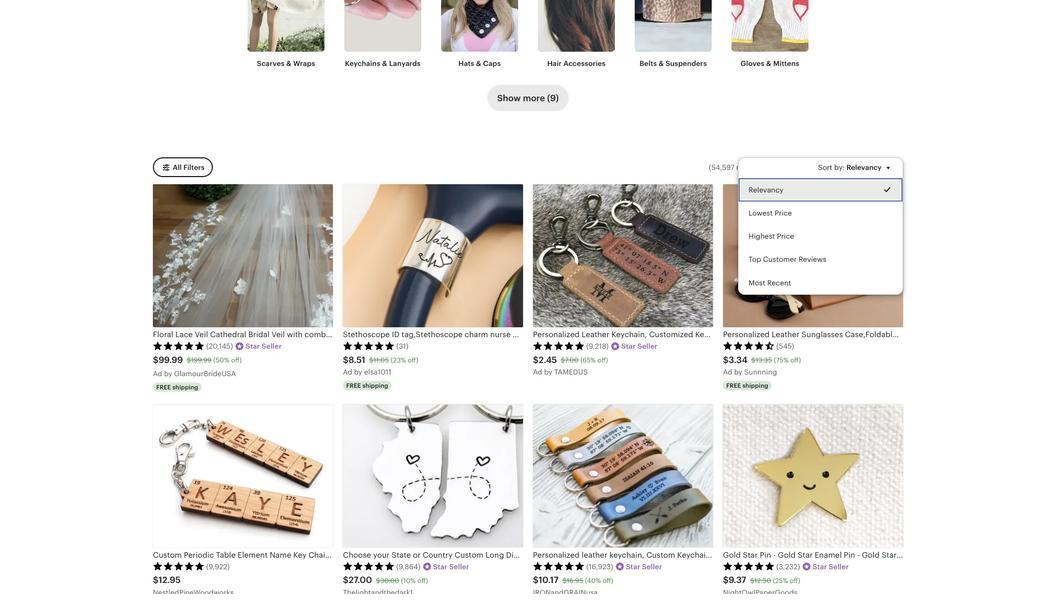 Task type: vqa. For each thing, say whether or not it's contained in the screenshot.
2nd PURCHASED
no



Task type: describe. For each thing, give the bounding box(es) containing it.
2.45
[[539, 355, 557, 365]]

a down $ 99.99 $ 199.99 (50% off)
[[153, 369, 158, 378]]

(3,232)
[[777, 563, 800, 571]]

$ 99.99 $ 199.99 (50% off)
[[153, 355, 242, 365]]

keychains
[[345, 59, 380, 67]]

belts & suspenders
[[640, 59, 707, 67]]

personalized leather keychain, custom keychain, leather gift, unique gift, leather keyring, mens gift, coordinate keychain, wife gift, dad image
[[533, 405, 713, 548]]

keychains & lanyards
[[345, 59, 421, 67]]

star for 2.45
[[621, 342, 636, 350]]

5 out of 5 stars image for 27.00
[[343, 562, 395, 571]]

0 horizontal spatial shipping
[[173, 384, 198, 391]]

country
[[423, 551, 453, 559]]

y for 2.45
[[549, 368, 552, 376]]

off) for 27.00
[[418, 577, 428, 584]]

99.99
[[159, 355, 183, 365]]

a for 2.45
[[533, 368, 538, 376]]

a for 3.34
[[723, 368, 728, 376]]

show more (9) button
[[488, 85, 569, 111]]

most
[[749, 278, 766, 287]]

(16,923)
[[586, 563, 613, 571]]

off) for 99.99
[[231, 356, 242, 364]]

54,597
[[712, 163, 735, 171]]

personalized leather keychain, customized keychain, custom leather key chain, coordinates key chain longitude latitude keychain, best gift image
[[533, 184, 713, 327]]

8.51
[[349, 355, 366, 365]]

top
[[749, 255, 761, 264]]

$ 27.00 $ 30.00 (10% off)
[[343, 575, 428, 585]]

off) for 9.37
[[790, 577, 800, 584]]

star for 10.17
[[626, 563, 640, 571]]

seller for 10.17
[[642, 563, 662, 571]]

highest price
[[749, 232, 794, 240]]

a for 8.51
[[343, 368, 348, 376]]

hats & caps link
[[441, 0, 518, 68]]

suspenders
[[666, 59, 707, 67]]

belts & suspenders link
[[635, 0, 712, 68]]

12.50
[[755, 577, 771, 584]]

(9,864)
[[396, 563, 420, 571]]

by:
[[835, 163, 845, 171]]

lowest price link
[[739, 201, 903, 225]]

choose your state or country custom long distance keychain set image
[[343, 405, 523, 548]]

your
[[373, 551, 390, 559]]

reviews
[[799, 255, 827, 264]]

caps
[[483, 59, 501, 67]]

star for 9.37
[[813, 563, 827, 571]]

30.00
[[380, 577, 399, 584]]

customer
[[763, 255, 797, 264]]

highest price link
[[739, 225, 903, 248]]

hats
[[459, 59, 474, 67]]

27.00
[[349, 575, 372, 585]]

d for 2.45
[[538, 368, 542, 376]]

top customer reviews
[[749, 255, 827, 264]]

filters
[[183, 163, 205, 172]]

b for 8.51
[[354, 368, 359, 376]]

scarves
[[257, 59, 285, 67]]

off) for 3.34
[[791, 356, 801, 364]]

price for lowest price
[[775, 209, 792, 217]]

0 horizontal spatial free
[[156, 384, 171, 391]]

(9)
[[547, 93, 559, 103]]

seller for 99.99
[[262, 342, 282, 350]]

scarves & wraps link
[[248, 0, 325, 68]]

off) for 2.45
[[598, 356, 608, 364]]

hair accessories link
[[538, 0, 615, 68]]

y for 8.51
[[358, 368, 362, 376]]

b down 99.99 at the left of page
[[164, 369, 169, 378]]

5 out of 5 stars image for 99.99
[[153, 341, 205, 350]]

5 out of 5 stars image up 12.95
[[153, 562, 205, 571]]

accessories
[[564, 59, 606, 67]]

keychain
[[540, 551, 574, 559]]

shipping for 8.51
[[363, 382, 388, 389]]

199.99
[[191, 356, 212, 364]]

show
[[497, 93, 521, 103]]

lanyards
[[389, 59, 421, 67]]

floral lace veil cathedral bridal veil with comb lace veil elbow veil for bride veil with lace cathedral veil lace fingertip veil image
[[153, 184, 333, 327]]

distance
[[506, 551, 538, 559]]

custom
[[455, 551, 484, 559]]

5 out of 5 stars image for 8.51
[[343, 341, 395, 350]]

& for lanyards
[[382, 59, 387, 67]]

off) for 8.51
[[408, 356, 418, 364]]

choose your state or country custom long distance keychain set
[[343, 551, 588, 559]]

16.95
[[567, 577, 583, 584]]

off) for 10.17
[[603, 577, 613, 584]]

b for 3.34
[[734, 368, 739, 376]]

sunnning
[[744, 368, 777, 376]]

star for 99.99
[[246, 342, 260, 350]]

a d b y glamourbrideusa
[[153, 369, 236, 378]]

relevancy inside 'menu'
[[749, 186, 784, 194]]

most recent link
[[739, 271, 903, 294]]

$ inside $ 9.37 $ 12.50 (25% off)
[[750, 577, 755, 584]]

long
[[486, 551, 504, 559]]

relevancy link
[[739, 178, 903, 201]]

lowest
[[749, 209, 773, 217]]

all filters
[[173, 163, 205, 172]]

hair
[[547, 59, 562, 67]]

free for 3.34
[[727, 382, 741, 389]]

3.34
[[729, 355, 748, 365]]

personalized leather sunglasses case,foldable eyeglass case,custom glasses case,custom eyeglass case with magnetic closure,gift glasses case image
[[723, 184, 903, 327]]



Task type: locate. For each thing, give the bounding box(es) containing it.
5 out of 5 stars image down choose
[[343, 562, 395, 571]]

d down 2.45
[[538, 368, 542, 376]]

stethoscope id tag,stethoscope charm nurse gift,student nurse gift, stethoscope name tag,stethoscope personalized tag,custom gifts for nurse image
[[343, 184, 523, 327]]

star seller for 10.17
[[626, 563, 662, 571]]

(
[[709, 163, 711, 171]]

2 horizontal spatial shipping
[[743, 382, 769, 389]]

5 out of 5 stars image up the 9.37 at the bottom of page
[[723, 562, 775, 571]]

(9,922)
[[206, 563, 230, 571]]

d down 3.34
[[728, 368, 732, 376]]

off) inside $ 9.37 $ 12.50 (25% off)
[[790, 577, 800, 584]]

seller down choose your state or country custom long distance keychain set in the bottom of the page
[[449, 563, 469, 571]]

4 & from the left
[[659, 59, 664, 67]]

choose
[[343, 551, 371, 559]]

& right belts
[[659, 59, 664, 67]]

off) right (23%
[[408, 356, 418, 364]]

off) inside $ 2.45 $ 7.00 (65% off) a d b y tamedus
[[598, 356, 608, 364]]

$ inside $ 10.17 $ 16.95 (40% off)
[[563, 577, 567, 584]]

free down 99.99 at the left of page
[[156, 384, 171, 391]]

d inside $ 8.51 $ 11.05 (23% off) a d b y elsa1011
[[348, 368, 352, 376]]

a left elsa1011
[[343, 368, 348, 376]]

more
[[523, 93, 545, 103]]

relevancy right by:
[[847, 163, 882, 171]]

0 horizontal spatial free shipping
[[156, 384, 198, 391]]

all filters button
[[153, 157, 213, 177]]

star seller right (16,923)
[[626, 563, 662, 571]]

(50%
[[213, 356, 229, 364]]

relevancy
[[847, 163, 882, 171], [749, 186, 784, 194]]

scarves & wraps
[[257, 59, 315, 67]]

d for 8.51
[[348, 368, 352, 376]]

1 horizontal spatial free
[[346, 382, 361, 389]]

lowest price
[[749, 209, 792, 217]]

star seller right (9,218)
[[621, 342, 658, 350]]

price right lowest
[[775, 209, 792, 217]]

2 horizontal spatial free shipping
[[727, 382, 769, 389]]

$ 12.95
[[153, 575, 181, 585]]

star
[[246, 342, 260, 350], [621, 342, 636, 350], [433, 563, 448, 571], [626, 563, 640, 571], [813, 563, 827, 571]]

all
[[173, 163, 182, 172]]

results,
[[736, 163, 761, 171]]

star seller right (20,145)
[[246, 342, 282, 350]]

set
[[576, 551, 588, 559]]

hats & caps
[[459, 59, 501, 67]]

5 out of 5 stars image up 8.51
[[343, 341, 395, 350]]

y for 3.34
[[739, 368, 743, 376]]

price inside lowest price link
[[775, 209, 792, 217]]

5 out of 5 stars image up 99.99 at the left of page
[[153, 341, 205, 350]]

y
[[358, 368, 362, 376], [549, 368, 552, 376], [739, 368, 743, 376], [168, 369, 172, 378]]

( 54,597 results,
[[709, 163, 761, 171]]

(40%
[[585, 577, 601, 584]]

$ 3.34 $ 13.35 (75% off) a d b y sunnning
[[723, 355, 801, 376]]

3 & from the left
[[476, 59, 481, 67]]

wraps
[[293, 59, 315, 67]]

1 horizontal spatial free shipping
[[346, 382, 388, 389]]

shipping for 3.34
[[743, 382, 769, 389]]

b down 2.45
[[544, 368, 549, 376]]

& for wraps
[[286, 59, 292, 67]]

0 vertical spatial price
[[775, 209, 792, 217]]

5 out of 5 stars image for 10.17
[[533, 562, 585, 571]]

2 horizontal spatial free
[[727, 382, 741, 389]]

(31)
[[396, 342, 408, 350]]

5 out of 5 stars image for 2.45
[[533, 341, 585, 350]]

(10%
[[401, 577, 416, 584]]

star seller down country
[[433, 563, 469, 571]]

gloves
[[741, 59, 765, 67]]

b inside $ 3.34 $ 13.35 (75% off) a d b y sunnning
[[734, 368, 739, 376]]

& left lanyards
[[382, 59, 387, 67]]

gold star pin - gold star enamel pin - gold star lapel pin - gift for hero - gift for student - gift for teacher - homeschool prize - ep2082 image
[[723, 405, 903, 548]]

star for 27.00
[[433, 563, 448, 571]]

12.95
[[159, 575, 181, 585]]

off) inside $ 10.17 $ 16.95 (40% off)
[[603, 577, 613, 584]]

0 vertical spatial relevancy
[[847, 163, 882, 171]]

shipping
[[363, 382, 388, 389], [743, 382, 769, 389], [173, 384, 198, 391]]

hair accessories
[[547, 59, 606, 67]]

free down 3.34
[[727, 382, 741, 389]]

mittens
[[773, 59, 800, 67]]

10.17
[[539, 575, 559, 585]]

off) inside $ 8.51 $ 11.05 (23% off) a d b y elsa1011
[[408, 356, 418, 364]]

5 out of 5 stars image for 9.37
[[723, 562, 775, 571]]

d down 99.99 at the left of page
[[158, 369, 162, 378]]

keychains & lanyards link
[[344, 0, 421, 68]]

most recent
[[749, 278, 791, 287]]

$
[[153, 355, 159, 365], [343, 355, 349, 365], [533, 355, 539, 365], [723, 355, 729, 365], [187, 356, 191, 364], [369, 356, 374, 364], [561, 356, 565, 364], [752, 356, 756, 364], [153, 575, 159, 585], [343, 575, 349, 585], [533, 575, 539, 585], [723, 575, 729, 585], [376, 577, 380, 584], [563, 577, 567, 584], [750, 577, 755, 584]]

y inside $ 8.51 $ 11.05 (23% off) a d b y elsa1011
[[358, 368, 362, 376]]

relevancy up lowest price
[[749, 186, 784, 194]]

$ inside $ 27.00 $ 30.00 (10% off)
[[376, 577, 380, 584]]

highest
[[749, 232, 775, 240]]

off) right '(65%'
[[598, 356, 608, 364]]

& left wraps in the left top of the page
[[286, 59, 292, 67]]

star seller for 2.45
[[621, 342, 658, 350]]

custom periodic table element name key chain - backpack clip . custom chemistry gift for science geeks and teachers by nestled pines image
[[153, 405, 333, 548]]

b inside $ 2.45 $ 7.00 (65% off) a d b y tamedus
[[544, 368, 549, 376]]

1 & from the left
[[286, 59, 292, 67]]

glamourbrideusa
[[174, 369, 236, 378]]

11.05
[[374, 356, 389, 364]]

4.5 out of 5 stars image
[[723, 341, 775, 350]]

5 out of 5 stars image down keychain
[[533, 562, 585, 571]]

13.35
[[756, 356, 772, 364]]

d
[[348, 368, 352, 376], [538, 368, 542, 376], [728, 368, 732, 376], [158, 369, 162, 378]]

5 & from the left
[[766, 59, 772, 67]]

star down country
[[433, 563, 448, 571]]

seller right (3,232)
[[829, 563, 849, 571]]

& right gloves
[[766, 59, 772, 67]]

5 out of 5 stars image
[[153, 341, 205, 350], [343, 341, 395, 350], [533, 341, 585, 350], [153, 562, 205, 571], [343, 562, 395, 571], [533, 562, 585, 571], [723, 562, 775, 571]]

(23%
[[391, 356, 406, 364]]

y down 99.99 at the left of page
[[168, 369, 172, 378]]

seller right (16,923)
[[642, 563, 662, 571]]

state
[[392, 551, 411, 559]]

belts
[[640, 59, 657, 67]]

seller right (9,218)
[[638, 342, 658, 350]]

y inside $ 3.34 $ 13.35 (75% off) a d b y sunnning
[[739, 368, 743, 376]]

star seller for 9.37
[[813, 563, 849, 571]]

7.00
[[565, 356, 579, 364]]

show more (9)
[[497, 93, 559, 103]]

d inside $ 2.45 $ 7.00 (65% off) a d b y tamedus
[[538, 368, 542, 376]]

a inside $ 8.51 $ 11.05 (23% off) a d b y elsa1011
[[343, 368, 348, 376]]

star seller for 27.00
[[433, 563, 469, 571]]

free shipping down elsa1011
[[346, 382, 388, 389]]

free for 8.51
[[346, 382, 361, 389]]

free shipping for 3.34
[[727, 382, 769, 389]]

a down 4.5 out of 5 stars image
[[723, 368, 728, 376]]

seller for 9.37
[[829, 563, 849, 571]]

$ inside $ 99.99 $ 199.99 (50% off)
[[187, 356, 191, 364]]

free down 8.51
[[346, 382, 361, 389]]

(75%
[[774, 356, 789, 364]]

off) right the (75%
[[791, 356, 801, 364]]

1 horizontal spatial shipping
[[363, 382, 388, 389]]

star right (3,232)
[[813, 563, 827, 571]]

d for 3.34
[[728, 368, 732, 376]]

a left tamedus in the bottom of the page
[[533, 368, 538, 376]]

seller
[[262, 342, 282, 350], [638, 342, 658, 350], [449, 563, 469, 571], [642, 563, 662, 571], [829, 563, 849, 571]]

b down 8.51
[[354, 368, 359, 376]]

& for mittens
[[766, 59, 772, 67]]

seller for 2.45
[[638, 342, 658, 350]]

& for suspenders
[[659, 59, 664, 67]]

off) right (25%
[[790, 577, 800, 584]]

free shipping down a d b y glamourbrideusa
[[156, 384, 198, 391]]

sort
[[818, 163, 833, 171]]

1 vertical spatial relevancy
[[749, 186, 784, 194]]

1 horizontal spatial relevancy
[[847, 163, 882, 171]]

& right hats
[[476, 59, 481, 67]]

price inside highest price link
[[777, 232, 794, 240]]

seller right (20,145)
[[262, 342, 282, 350]]

b down 3.34
[[734, 368, 739, 376]]

5 out of 5 stars image up 2.45
[[533, 341, 585, 350]]

gloves & mittens link
[[732, 0, 809, 68]]

& for caps
[[476, 59, 481, 67]]

$ 9.37 $ 12.50 (25% off)
[[723, 575, 800, 585]]

free shipping for 8.51
[[346, 382, 388, 389]]

off) right (10%
[[418, 577, 428, 584]]

off)
[[231, 356, 242, 364], [408, 356, 418, 364], [598, 356, 608, 364], [791, 356, 801, 364], [418, 577, 428, 584], [603, 577, 613, 584], [790, 577, 800, 584]]

a
[[343, 368, 348, 376], [533, 368, 538, 376], [723, 368, 728, 376], [153, 369, 158, 378]]

0 horizontal spatial relevancy
[[749, 186, 784, 194]]

elsa1011
[[364, 368, 392, 376]]

d inside $ 3.34 $ 13.35 (75% off) a d b y sunnning
[[728, 368, 732, 376]]

price
[[775, 209, 792, 217], [777, 232, 794, 240]]

menu
[[738, 157, 903, 295]]

off) right (40%
[[603, 577, 613, 584]]

2 & from the left
[[382, 59, 387, 67]]

seller for 27.00
[[449, 563, 469, 571]]

off) inside $ 27.00 $ 30.00 (10% off)
[[418, 577, 428, 584]]

b inside $ 8.51 $ 11.05 (23% off) a d b y elsa1011
[[354, 368, 359, 376]]

a inside $ 2.45 $ 7.00 (65% off) a d b y tamedus
[[533, 368, 538, 376]]

or
[[413, 551, 421, 559]]

star seller for 99.99
[[246, 342, 282, 350]]

star seller right (3,232)
[[813, 563, 849, 571]]

(9,218)
[[586, 342, 609, 350]]

star right (16,923)
[[626, 563, 640, 571]]

sort by: relevancy
[[818, 163, 882, 171]]

y down 3.34
[[739, 368, 743, 376]]

a inside $ 3.34 $ 13.35 (75% off) a d b y sunnning
[[723, 368, 728, 376]]

off) inside $ 3.34 $ 13.35 (75% off) a d b y sunnning
[[791, 356, 801, 364]]

(20,145)
[[206, 342, 233, 350]]

gloves & mittens
[[741, 59, 800, 67]]

shipping down a d b y glamourbrideusa
[[173, 384, 198, 391]]

9.37
[[729, 575, 747, 585]]

star seller
[[246, 342, 282, 350], [621, 342, 658, 350], [433, 563, 469, 571], [626, 563, 662, 571], [813, 563, 849, 571]]

y inside $ 2.45 $ 7.00 (65% off) a d b y tamedus
[[549, 368, 552, 376]]

y down 2.45
[[549, 368, 552, 376]]

price for highest price
[[777, 232, 794, 240]]

shipping down elsa1011
[[363, 382, 388, 389]]

price up "top customer reviews"
[[777, 232, 794, 240]]

top customer reviews link
[[739, 248, 903, 271]]

b for 2.45
[[544, 368, 549, 376]]

free shipping down sunnning
[[727, 382, 769, 389]]

d down 8.51
[[348, 368, 352, 376]]

(545)
[[777, 342, 794, 350]]

y down 8.51
[[358, 368, 362, 376]]

shipping down sunnning
[[743, 382, 769, 389]]

off) right '(50%'
[[231, 356, 242, 364]]

(65%
[[581, 356, 596, 364]]

1 vertical spatial price
[[777, 232, 794, 240]]

menu containing relevancy
[[738, 157, 903, 295]]

star right (20,145)
[[246, 342, 260, 350]]

$ 2.45 $ 7.00 (65% off) a d b y tamedus
[[533, 355, 608, 376]]

(25%
[[773, 577, 788, 584]]

star right (9,218)
[[621, 342, 636, 350]]

$ 8.51 $ 11.05 (23% off) a d b y elsa1011
[[343, 355, 418, 376]]

off) inside $ 99.99 $ 199.99 (50% off)
[[231, 356, 242, 364]]



